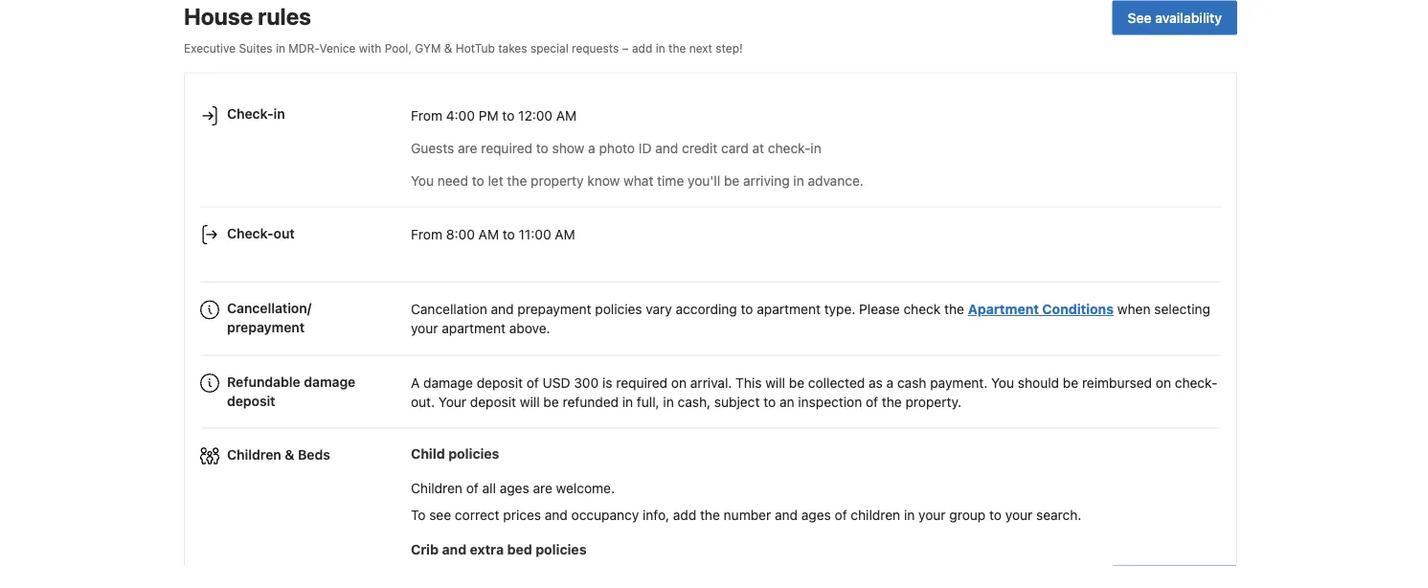 Task type: vqa. For each thing, say whether or not it's contained in the screenshot.
the topmost prepayment
yes



Task type: locate. For each thing, give the bounding box(es) containing it.
prepayment
[[518, 301, 591, 317], [227, 319, 305, 335]]

according
[[676, 301, 737, 317]]

required up 'let'
[[481, 140, 533, 156]]

group
[[950, 507, 986, 523]]

ages left children
[[801, 507, 831, 523]]

0 vertical spatial check-
[[227, 106, 274, 122]]

damage inside a damage deposit of usd 300 is required on arrival. this will be collected as a cash payment. you should be reimbursed on check- out. your deposit will be refunded in full, in cash, subject to an inspection of the property.
[[423, 375, 473, 391]]

0 vertical spatial required
[[481, 140, 533, 156]]

from 4:00 pm to 12:00 am
[[411, 107, 577, 123]]

refundable damage deposit
[[227, 373, 356, 408]]

ages
[[500, 480, 529, 496], [801, 507, 831, 523]]

2 check- from the top
[[227, 225, 274, 241]]

rules
[[258, 2, 311, 29]]

you left 'need'
[[411, 173, 434, 188]]

1 vertical spatial a
[[887, 375, 894, 391]]

ages right all
[[500, 480, 529, 496]]

1 horizontal spatial apartment
[[757, 301, 821, 317]]

damage
[[304, 373, 356, 389], [423, 375, 473, 391]]

the right 'let'
[[507, 173, 527, 188]]

prepayment down 'cancellation/'
[[227, 319, 305, 335]]

to
[[502, 107, 515, 123], [536, 140, 549, 156], [472, 173, 484, 188], [503, 226, 515, 242], [741, 301, 753, 317], [764, 394, 776, 410], [989, 507, 1002, 523]]

house rules
[[184, 2, 311, 29]]

check-
[[227, 106, 274, 122], [227, 225, 274, 241]]

mdr-
[[289, 41, 319, 55]]

deposit for a
[[477, 375, 523, 391]]

0 horizontal spatial check-
[[768, 140, 811, 156]]

are up prices
[[533, 480, 553, 496]]

your down cancellation
[[411, 321, 438, 336]]

apartment down cancellation
[[442, 321, 506, 336]]

inspection
[[798, 394, 862, 410]]

should
[[1018, 375, 1059, 391]]

deposit left the usd
[[477, 375, 523, 391]]

damage up your
[[423, 375, 473, 391]]

children up see
[[411, 480, 463, 496]]

1 check- from the top
[[227, 106, 274, 122]]

1 horizontal spatial prepayment
[[518, 301, 591, 317]]

1 vertical spatial are
[[533, 480, 553, 496]]

welcome.
[[556, 480, 615, 496]]

children left beds
[[227, 446, 281, 462]]

the right check
[[944, 301, 964, 317]]

the
[[669, 41, 686, 55], [507, 173, 527, 188], [944, 301, 964, 317], [882, 394, 902, 410], [700, 507, 720, 523]]

policies up all
[[448, 446, 499, 462]]

prepayment up above.
[[518, 301, 591, 317]]

1 from from the top
[[411, 107, 442, 123]]

bed
[[507, 542, 532, 557]]

a inside a damage deposit of usd 300 is required on arrival. this will be collected as a cash payment. you should be reimbursed on check- out. your deposit will be refunded in full, in cash, subject to an inspection of the property.
[[887, 375, 894, 391]]

your left group
[[919, 507, 946, 523]]

availability
[[1155, 9, 1222, 25]]

damage inside the 'refundable damage deposit'
[[304, 373, 356, 389]]

1 vertical spatial apartment
[[442, 321, 506, 336]]

refundable
[[227, 373, 300, 389]]

on right reimbursed
[[1156, 375, 1171, 391]]

1 vertical spatial required
[[616, 375, 668, 391]]

required inside a damage deposit of usd 300 is required on arrival. this will be collected as a cash payment. you should be reimbursed on check- out. your deposit will be refunded in full, in cash, subject to an inspection of the property.
[[616, 375, 668, 391]]

next
[[689, 41, 713, 55]]

a
[[588, 140, 595, 156], [887, 375, 894, 391]]

crib and extra bed policies
[[411, 542, 587, 557]]

1 vertical spatial policies
[[448, 446, 499, 462]]

0 vertical spatial ages
[[500, 480, 529, 496]]

1 vertical spatial prepayment
[[227, 319, 305, 335]]

be
[[724, 173, 740, 188], [789, 375, 805, 391], [1063, 375, 1079, 391], [543, 394, 559, 410]]

the down as
[[882, 394, 902, 410]]

1 horizontal spatial check-
[[1175, 375, 1218, 391]]

0 horizontal spatial apartment
[[442, 321, 506, 336]]

will left refunded in the left bottom of the page
[[520, 394, 540, 410]]

to right the '8:00 am' on the top left of the page
[[503, 226, 515, 242]]

of down as
[[866, 394, 878, 410]]

1 horizontal spatial are
[[533, 480, 553, 496]]

at
[[752, 140, 764, 156]]

and
[[655, 140, 678, 156], [491, 301, 514, 317], [545, 507, 568, 523], [775, 507, 798, 523], [442, 542, 467, 557]]

0 vertical spatial apartment
[[757, 301, 821, 317]]

know
[[587, 173, 620, 188]]

from
[[411, 107, 442, 123], [411, 226, 442, 242]]

apartment
[[968, 301, 1039, 317]]

are
[[458, 140, 477, 156], [533, 480, 553, 496]]

& left beds
[[285, 446, 294, 462]]

children & beds
[[227, 446, 330, 462]]

to left 'an'
[[764, 394, 776, 410]]

check- for out
[[227, 225, 274, 241]]

0 horizontal spatial children
[[227, 446, 281, 462]]

0 vertical spatial are
[[458, 140, 477, 156]]

from up the guests
[[411, 107, 442, 123]]

are down 4:00 pm
[[458, 140, 477, 156]]

vary
[[646, 301, 672, 317]]

1 horizontal spatial a
[[887, 375, 894, 391]]

& right gym
[[444, 41, 452, 55]]

be up 'an'
[[789, 375, 805, 391]]

see availability button
[[1113, 0, 1237, 35]]

check- down selecting
[[1175, 375, 1218, 391]]

will up 'an'
[[765, 375, 785, 391]]

11:00 am
[[519, 226, 575, 242]]

1 horizontal spatial you
[[991, 375, 1014, 391]]

1 vertical spatial children
[[411, 480, 463, 496]]

from for from 4:00 pm to 12:00 am
[[411, 107, 442, 123]]

0 vertical spatial check-
[[768, 140, 811, 156]]

0 horizontal spatial &
[[285, 446, 294, 462]]

your
[[439, 394, 466, 410]]

house
[[184, 2, 253, 29]]

1 vertical spatial add
[[673, 507, 697, 523]]

0 vertical spatial you
[[411, 173, 434, 188]]

guests
[[411, 140, 454, 156]]

from left the '8:00 am' on the top left of the page
[[411, 226, 442, 242]]

occupancy
[[571, 507, 639, 523]]

2 vertical spatial policies
[[536, 542, 587, 557]]

add right –
[[632, 41, 653, 55]]

1 horizontal spatial your
[[919, 507, 946, 523]]

0 horizontal spatial your
[[411, 321, 438, 336]]

info,
[[643, 507, 669, 523]]

1 horizontal spatial required
[[616, 375, 668, 391]]

property.
[[906, 394, 962, 410]]

add right info,
[[673, 507, 697, 523]]

of left children
[[835, 507, 847, 523]]

1 horizontal spatial children
[[411, 480, 463, 496]]

and right 'id'
[[655, 140, 678, 156]]

an
[[780, 394, 795, 410]]

photo
[[599, 140, 635, 156]]

and right 'number'
[[775, 507, 798, 523]]

0 horizontal spatial on
[[671, 375, 687, 391]]

1 vertical spatial check-
[[227, 225, 274, 241]]

deposit down refundable
[[227, 393, 275, 408]]

0 vertical spatial a
[[588, 140, 595, 156]]

0 horizontal spatial policies
[[448, 446, 499, 462]]

to see correct prices and occupancy info, add the number and ages of children in your group to your search.
[[411, 507, 1082, 523]]

check- down the suites
[[227, 106, 274, 122]]

please
[[859, 301, 900, 317]]

1 horizontal spatial add
[[673, 507, 697, 523]]

out
[[274, 225, 295, 241]]

when
[[1118, 301, 1151, 317]]

subject
[[714, 394, 760, 410]]

add
[[632, 41, 653, 55], [673, 507, 697, 523]]

check-
[[768, 140, 811, 156], [1175, 375, 1218, 391]]

pool,
[[385, 41, 412, 55]]

takes
[[498, 41, 527, 55]]

to right 4:00 pm
[[502, 107, 515, 123]]

1 vertical spatial check-
[[1175, 375, 1218, 391]]

cash
[[897, 375, 927, 391]]

card
[[721, 140, 749, 156]]

be down the usd
[[543, 394, 559, 410]]

a right as
[[887, 375, 894, 391]]

required up full,
[[616, 375, 668, 391]]

0 horizontal spatial prepayment
[[227, 319, 305, 335]]

4:00 pm
[[446, 107, 499, 123]]

2 horizontal spatial your
[[1005, 507, 1033, 523]]

0 vertical spatial policies
[[595, 301, 642, 317]]

1 vertical spatial you
[[991, 375, 1014, 391]]

0 vertical spatial children
[[227, 446, 281, 462]]

with
[[359, 41, 382, 55]]

deposit
[[477, 375, 523, 391], [227, 393, 275, 408], [470, 394, 516, 410]]

&
[[444, 41, 452, 55], [285, 446, 294, 462]]

1 horizontal spatial will
[[765, 375, 785, 391]]

beds
[[298, 446, 330, 462]]

of left all
[[466, 480, 479, 496]]

what
[[624, 173, 654, 188]]

correct
[[455, 507, 500, 523]]

of
[[527, 375, 539, 391], [866, 394, 878, 410], [466, 480, 479, 496], [835, 507, 847, 523]]

on up cash,
[[671, 375, 687, 391]]

your inside when selecting your apartment above.
[[411, 321, 438, 336]]

see
[[429, 507, 451, 523]]

damage right refundable
[[304, 373, 356, 389]]

1 vertical spatial will
[[520, 394, 540, 410]]

all
[[482, 480, 496, 496]]

2 from from the top
[[411, 226, 442, 242]]

you left 'should'
[[991, 375, 1014, 391]]

a
[[411, 375, 420, 391]]

check-in
[[227, 106, 285, 122]]

0 horizontal spatial a
[[588, 140, 595, 156]]

executive suites in mdr-venice with pool, gym & hottub takes special requests – add in the next step!
[[184, 41, 743, 55]]

apartment inside when selecting your apartment above.
[[442, 321, 506, 336]]

0 vertical spatial from
[[411, 107, 442, 123]]

deposit inside the 'refundable damage deposit'
[[227, 393, 275, 408]]

policies right bed
[[536, 542, 587, 557]]

apartment left the type.
[[757, 301, 821, 317]]

1 vertical spatial from
[[411, 226, 442, 242]]

1 horizontal spatial on
[[1156, 375, 1171, 391]]

1 horizontal spatial damage
[[423, 375, 473, 391]]

check- up 'cancellation/'
[[227, 225, 274, 241]]

0 vertical spatial &
[[444, 41, 452, 55]]

show
[[552, 140, 585, 156]]

be right 'should'
[[1063, 375, 1079, 391]]

let
[[488, 173, 503, 188]]

apartment conditions link
[[968, 301, 1114, 317]]

conditions
[[1042, 301, 1114, 317]]

0 horizontal spatial required
[[481, 140, 533, 156]]

policies left vary
[[595, 301, 642, 317]]

check- right the "at"
[[768, 140, 811, 156]]

0 vertical spatial add
[[632, 41, 653, 55]]

to left show
[[536, 140, 549, 156]]

refunded
[[563, 394, 619, 410]]

a right show
[[588, 140, 595, 156]]

your left search.
[[1005, 507, 1033, 523]]

collected
[[808, 375, 865, 391]]

1 horizontal spatial ages
[[801, 507, 831, 523]]

0 horizontal spatial damage
[[304, 373, 356, 389]]

1 horizontal spatial policies
[[536, 542, 587, 557]]



Task type: describe. For each thing, give the bounding box(es) containing it.
arriving
[[743, 173, 790, 188]]

12:00 am
[[518, 107, 577, 123]]

8:00 am
[[446, 226, 499, 242]]

requests
[[572, 41, 619, 55]]

0 horizontal spatial you
[[411, 173, 434, 188]]

1 vertical spatial &
[[285, 446, 294, 462]]

children of all ages are welcome.
[[411, 480, 615, 496]]

child
[[411, 446, 445, 462]]

time
[[657, 173, 684, 188]]

children
[[851, 507, 900, 523]]

to right according
[[741, 301, 753, 317]]

search.
[[1036, 507, 1082, 523]]

to inside a damage deposit of usd 300 is required on arrival. this will be collected as a cash payment. you should be reimbursed on check- out. your deposit will be refunded in full, in cash, subject to an inspection of the property.
[[764, 394, 776, 410]]

arrival.
[[690, 375, 732, 391]]

extra
[[470, 542, 504, 557]]

0 horizontal spatial ages
[[500, 480, 529, 496]]

0 horizontal spatial add
[[632, 41, 653, 55]]

be right you'll
[[724, 173, 740, 188]]

0 vertical spatial will
[[765, 375, 785, 391]]

1 vertical spatial ages
[[801, 507, 831, 523]]

is
[[602, 375, 613, 391]]

1 on from the left
[[671, 375, 687, 391]]

cash,
[[678, 394, 711, 410]]

children for children of all ages are welcome.
[[411, 480, 463, 496]]

step!
[[716, 41, 743, 55]]

and up above.
[[491, 301, 514, 317]]

see
[[1128, 9, 1152, 25]]

usd
[[543, 375, 570, 391]]

0 vertical spatial prepayment
[[518, 301, 591, 317]]

–
[[622, 41, 629, 55]]

payment.
[[930, 375, 988, 391]]

1 horizontal spatial &
[[444, 41, 452, 55]]

need
[[437, 173, 468, 188]]

0 horizontal spatial are
[[458, 140, 477, 156]]

id
[[639, 140, 652, 156]]

child policies
[[411, 446, 499, 462]]

and right 'crib'
[[442, 542, 467, 557]]

as
[[869, 375, 883, 391]]

0 horizontal spatial will
[[520, 394, 540, 410]]

cancellation/ prepayment
[[227, 300, 311, 335]]

suites
[[239, 41, 273, 55]]

from 8:00 am to 11:00 am
[[411, 226, 575, 242]]

and right prices
[[545, 507, 568, 523]]

to right group
[[989, 507, 1002, 523]]

executive
[[184, 41, 236, 55]]

this
[[736, 375, 762, 391]]

above.
[[509, 321, 550, 336]]

deposit for refundable
[[227, 393, 275, 408]]

cancellation/
[[227, 300, 311, 316]]

damage for refundable
[[304, 373, 356, 389]]

cancellation and prepayment policies vary according to apartment type. please check the apartment conditions
[[411, 301, 1114, 317]]

2 horizontal spatial policies
[[595, 301, 642, 317]]

type.
[[824, 301, 856, 317]]

2 on from the left
[[1156, 375, 1171, 391]]

damage for a
[[423, 375, 473, 391]]

check-out
[[227, 225, 295, 241]]

deposit right your
[[470, 394, 516, 410]]

number
[[724, 507, 771, 523]]

of left the usd
[[527, 375, 539, 391]]

out.
[[411, 394, 435, 410]]

full,
[[637, 394, 660, 410]]

you inside a damage deposit of usd 300 is required on arrival. this will be collected as a cash payment. you should be reimbursed on check- out. your deposit will be refunded in full, in cash, subject to an inspection of the property.
[[991, 375, 1014, 391]]

from for from 8:00 am to 11:00 am
[[411, 226, 442, 242]]

check- inside a damage deposit of usd 300 is required on arrival. this will be collected as a cash payment. you should be reimbursed on check- out. your deposit will be refunded in full, in cash, subject to an inspection of the property.
[[1175, 375, 1218, 391]]

advance.
[[808, 173, 864, 188]]

reimbursed
[[1082, 375, 1152, 391]]

to
[[411, 507, 426, 523]]

property
[[531, 173, 584, 188]]

you'll
[[688, 173, 720, 188]]

children for children & beds
[[227, 446, 281, 462]]

the inside a damage deposit of usd 300 is required on arrival. this will be collected as a cash payment. you should be reimbursed on check- out. your deposit will be refunded in full, in cash, subject to an inspection of the property.
[[882, 394, 902, 410]]

when selecting your apartment above.
[[411, 301, 1211, 336]]

to left 'let'
[[472, 173, 484, 188]]

guests are required to show a photo id and credit card at check-in
[[411, 140, 822, 156]]

the left 'number'
[[700, 507, 720, 523]]

gym
[[415, 41, 441, 55]]

hottub
[[456, 41, 495, 55]]

crib
[[411, 542, 439, 557]]

check
[[904, 301, 941, 317]]

a damage deposit of usd 300 is required on arrival. this will be collected as a cash payment. you should be reimbursed on check- out. your deposit will be refunded in full, in cash, subject to an inspection of the property.
[[411, 375, 1218, 410]]

see availability
[[1128, 9, 1222, 25]]

venice
[[319, 41, 356, 55]]

special
[[530, 41, 569, 55]]

check- for in
[[227, 106, 274, 122]]

the left next
[[669, 41, 686, 55]]

300
[[574, 375, 599, 391]]

you need to let the property know what time you'll be arriving in advance.
[[411, 173, 864, 188]]

cancellation
[[411, 301, 487, 317]]

prepayment inside the cancellation/ prepayment
[[227, 319, 305, 335]]

prices
[[503, 507, 541, 523]]

credit
[[682, 140, 718, 156]]



